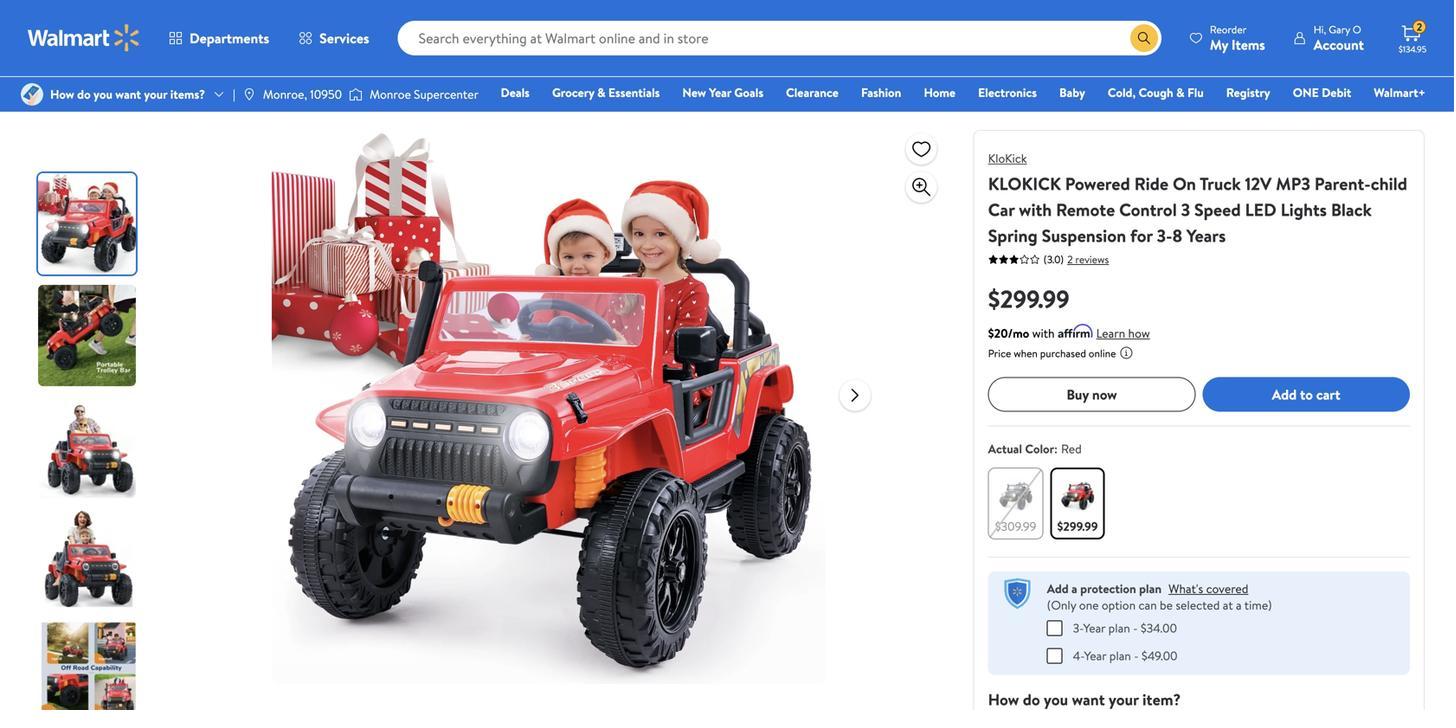 Task type: locate. For each thing, give the bounding box(es) containing it.
services button
[[284, 17, 384, 59]]

to
[[1301, 385, 1314, 404]]

0 vertical spatial -
[[1134, 620, 1138, 637]]

2 / from the left
[[204, 26, 209, 43]]

ride inside the klokick klokick powered ride on truck 12v mp3 parent-child car with remote control 3 speed led lights black spring suspension for 3-8 years
[[1135, 171, 1169, 196]]

years
[[1187, 223, 1227, 248]]

0 vertical spatial plan
[[1140, 580, 1162, 597]]

/
[[59, 26, 64, 43], [204, 26, 209, 43], [270, 26, 275, 43], [616, 26, 621, 43]]

cold,
[[1108, 84, 1136, 101]]

learn
[[1097, 325, 1126, 342]]

Walmart Site-Wide search field
[[398, 21, 1162, 55]]

when
[[1014, 346, 1038, 361]]

walmart+
[[1375, 84, 1426, 101]]

hi, gary o account
[[1314, 22, 1365, 54]]

toys right riding
[[174, 26, 197, 43]]

how
[[1129, 325, 1151, 342]]

12v up led
[[1246, 171, 1273, 196]]

car
[[989, 197, 1015, 222]]

$134.95
[[1400, 43, 1427, 55]]

0 vertical spatial year
[[709, 84, 732, 101]]

2 horizontal spatial  image
[[349, 86, 363, 103]]

home link
[[917, 83, 964, 102]]

(3.0)
[[1044, 252, 1064, 267]]

a
[[1072, 580, 1078, 597], [1237, 597, 1242, 614]]

ad disclaimer and feedback image
[[1412, 76, 1426, 90]]

powered ride ons link
[[282, 26, 378, 43]]

plan inside the add a protection plan what's covered (only one option can be selected at a time)
[[1140, 580, 1162, 597]]

1 vertical spatial -
[[1135, 647, 1139, 664]]

ons
[[242, 26, 263, 43], [357, 26, 378, 43], [543, 26, 565, 43], [724, 26, 746, 43]]

my
[[1211, 35, 1229, 54]]

1 horizontal spatial 2
[[1418, 20, 1423, 34]]

powered
[[282, 26, 328, 43], [468, 26, 514, 43], [649, 26, 695, 43], [1066, 171, 1131, 196]]

ride up new year goals
[[698, 26, 722, 43]]

1 / from the left
[[59, 26, 64, 43]]

& right the bikes
[[128, 26, 136, 43]]

1 horizontal spatial  image
[[242, 87, 256, 101]]

with
[[1019, 197, 1053, 222], [1033, 325, 1055, 342]]

2 right (3.0) at the top right of the page
[[1068, 252, 1073, 267]]

toys
[[29, 26, 52, 43], [174, 26, 197, 43]]

for
[[1131, 223, 1153, 248]]

8
[[1173, 223, 1183, 248]]

- for $34.00
[[1134, 620, 1138, 637]]

$20/mo with
[[989, 325, 1055, 342]]

a left one
[[1072, 580, 1078, 597]]

- left $34.00
[[1134, 620, 1138, 637]]

$299.99 right the $309.99
[[1058, 518, 1099, 535]]

affirm image
[[1059, 324, 1093, 338]]

klokick powered ride on truck 12v mp3 parent-child car with remote control 3 speed led lights black spring suspension for 3-8 years - image 2 of 10 image
[[38, 285, 139, 386]]

add
[[1273, 385, 1297, 404], [1048, 580, 1069, 597]]

4-
[[1074, 647, 1085, 664]]

1 vertical spatial 3-
[[1074, 620, 1084, 637]]

2 horizontal spatial &
[[1177, 84, 1185, 101]]

add left one
[[1048, 580, 1069, 597]]

1 vertical spatial 2
[[1068, 252, 1073, 267]]

supercenter
[[414, 86, 479, 103]]

2 up $134.95
[[1418, 20, 1423, 34]]

plan left what's
[[1140, 580, 1162, 597]]

ride up the |
[[215, 26, 239, 43]]

1 vertical spatial add
[[1048, 580, 1069, 597]]

search icon image
[[1138, 31, 1152, 45]]

/ right toys link
[[59, 26, 64, 43]]

lights
[[1281, 197, 1328, 222]]

add inside the add a protection plan what's covered (only one option can be selected at a time)
[[1048, 580, 1069, 597]]

year down one
[[1084, 620, 1106, 637]]

 image
[[21, 83, 43, 106], [349, 86, 363, 103], [242, 87, 256, 101]]

2 reviews link
[[1064, 252, 1110, 267]]

/ right the ride ons link
[[270, 26, 275, 43]]

1 vertical spatial plan
[[1109, 620, 1131, 637]]

plan for $49.00
[[1110, 647, 1132, 664]]

with down "klokick"
[[1019, 197, 1053, 222]]

kids' bikes & riding toys link
[[71, 26, 197, 43]]

cold, cough & flu
[[1108, 84, 1204, 101]]

4-year plan - $49.00
[[1074, 647, 1178, 664]]

child
[[1372, 171, 1408, 196]]

klokick powered ride on truck 12v mp3 parent-child car with remote control 3 speed led lights black spring suspension for 3-8 years - image 4 of 10 image
[[38, 508, 139, 610]]

0 horizontal spatial  image
[[21, 83, 43, 106]]

cold, cough & flu link
[[1101, 83, 1212, 102]]

3-Year plan - $34.00 checkbox
[[1048, 621, 1063, 636]]

1 vertical spatial $299.99
[[1058, 518, 1099, 535]]

0 vertical spatial with
[[1019, 197, 1053, 222]]

 image right the |
[[242, 87, 256, 101]]

flu
[[1188, 84, 1204, 101]]

with inside the klokick klokick powered ride on truck 12v mp3 parent-child car with remote control 3 speed led lights black spring suspension for 3-8 years
[[1019, 197, 1053, 222]]

hi,
[[1314, 22, 1327, 37]]

 image for monroe supercenter
[[349, 86, 363, 103]]

by
[[568, 26, 580, 43]]

0 horizontal spatial &
[[128, 26, 136, 43]]

/ right volts
[[616, 26, 621, 43]]

plan down 3-year plan - $34.00
[[1110, 647, 1132, 664]]

add left to
[[1273, 385, 1297, 404]]

1 vertical spatial 12v
[[1246, 171, 1273, 196]]

price when purchased online
[[989, 346, 1117, 361]]

walmart+ link
[[1367, 83, 1434, 102]]

with up 'price when purchased online'
[[1033, 325, 1055, 342]]

$299.99
[[989, 282, 1070, 316], [1058, 518, 1099, 535]]

a right at
[[1237, 597, 1242, 614]]

1 vertical spatial year
[[1084, 620, 1106, 637]]

$49.00
[[1142, 647, 1178, 664]]

powered up monroe, 10950
[[282, 26, 328, 43]]

plan for $34.00
[[1109, 620, 1131, 637]]

registry link
[[1219, 83, 1279, 102]]

add inside button
[[1273, 385, 1297, 404]]

klokick link
[[989, 150, 1028, 167]]

learn how
[[1097, 325, 1151, 342]]

buy now
[[1067, 385, 1118, 404]]

4 ons from the left
[[724, 26, 746, 43]]

klokick
[[989, 171, 1062, 196]]

4 / from the left
[[616, 26, 621, 43]]

0 horizontal spatial 12v
[[628, 26, 646, 43]]

spring
[[989, 223, 1038, 248]]

year
[[709, 84, 732, 101], [1084, 620, 1106, 637], [1085, 647, 1107, 664]]

10950
[[310, 86, 342, 103]]

baby
[[1060, 84, 1086, 101]]

0 vertical spatial 12v
[[628, 26, 646, 43]]

0 horizontal spatial toys
[[29, 26, 52, 43]]

$299.99 up $20/mo with on the right of the page
[[989, 282, 1070, 316]]

volts
[[583, 26, 609, 43]]

year right new
[[709, 84, 732, 101]]

 image right 10950
[[349, 86, 363, 103]]

0 vertical spatial add
[[1273, 385, 1297, 404]]

actual color list
[[985, 464, 1414, 543]]

powered up remote
[[1066, 171, 1131, 196]]

$299.99 inside button
[[1058, 518, 1099, 535]]

cough
[[1139, 84, 1174, 101]]

(only
[[1048, 597, 1077, 614]]

ride up "control"
[[1135, 171, 1169, 196]]

1 horizontal spatial toys
[[174, 26, 197, 43]]

 image left how
[[21, 83, 43, 106]]

toys left kids'
[[29, 26, 52, 43]]

$309.99
[[996, 518, 1037, 535]]

0 vertical spatial $299.99
[[989, 282, 1070, 316]]

add to favorites list, klokick powered ride on truck 12v mp3 parent-child car with remote control 3 speed led lights black spring suspension for 3-8 years image
[[912, 138, 932, 160]]

learn how button
[[1097, 324, 1151, 343]]

- left $49.00
[[1135, 647, 1139, 664]]

can
[[1139, 597, 1158, 614]]

plan
[[1140, 580, 1162, 597], [1109, 620, 1131, 637], [1110, 647, 1132, 664]]

home
[[924, 84, 956, 101]]

$299.99 button
[[1051, 468, 1105, 540]]

1 horizontal spatial 12v
[[1246, 171, 1273, 196]]

2 vertical spatial plan
[[1110, 647, 1132, 664]]

/ left the ride ons link
[[204, 26, 209, 43]]

3- right for
[[1158, 223, 1173, 248]]

deals link
[[493, 83, 538, 102]]

1 horizontal spatial add
[[1273, 385, 1297, 404]]

- for $49.00
[[1135, 647, 1139, 664]]

what's covered button
[[1169, 580, 1249, 597]]

& right grocery
[[598, 84, 606, 101]]

3- right 3-year plan - $34.00 option
[[1074, 620, 1084, 637]]

1 horizontal spatial &
[[598, 84, 606, 101]]

0 vertical spatial 3-
[[1158, 223, 1173, 248]]

plan down option on the right bottom of page
[[1109, 620, 1131, 637]]

& left the flu at the top
[[1177, 84, 1185, 101]]

year for 4-
[[1085, 647, 1107, 664]]

year right 4-year plan - $49.00 option
[[1085, 647, 1107, 664]]

at
[[1224, 597, 1234, 614]]

electronics link
[[971, 83, 1045, 102]]

12v right volts
[[628, 26, 646, 43]]

3-year plan - $34.00
[[1074, 620, 1178, 637]]

3-
[[1158, 223, 1173, 248], [1074, 620, 1084, 637]]

2 vertical spatial year
[[1085, 647, 1107, 664]]

|
[[233, 86, 235, 103]]

purchased
[[1041, 346, 1087, 361]]

$20/mo
[[989, 325, 1030, 342]]

ride ons link
[[215, 26, 263, 43]]

1 horizontal spatial 3-
[[1158, 223, 1173, 248]]

actual color : red
[[989, 440, 1082, 457]]

control
[[1120, 197, 1178, 222]]

battery
[[426, 26, 465, 43]]

monroe,
[[263, 86, 307, 103]]

new
[[683, 84, 707, 101]]

0 horizontal spatial add
[[1048, 580, 1069, 597]]

buy now button
[[989, 377, 1196, 412]]

0 horizontal spatial 3-
[[1074, 620, 1084, 637]]



Task type: vqa. For each thing, say whether or not it's contained in the screenshot.
leftmost "20"
no



Task type: describe. For each thing, give the bounding box(es) containing it.
your
[[144, 86, 167, 103]]

shop battery powered ride ons by volts / 12v powered ride ons
[[397, 26, 746, 43]]

0 horizontal spatial 2
[[1068, 252, 1073, 267]]

grocery & essentials link
[[545, 83, 668, 102]]

add for add a protection plan what's covered (only one option can be selected at a time)
[[1048, 580, 1069, 597]]

deals
[[501, 84, 530, 101]]

selected
[[1176, 597, 1221, 614]]

add for add to cart
[[1273, 385, 1297, 404]]

debit
[[1323, 84, 1352, 101]]

3 / from the left
[[270, 26, 275, 43]]

$309.99 button
[[989, 468, 1044, 540]]

1 horizontal spatial a
[[1237, 597, 1242, 614]]

sponsored
[[1361, 76, 1408, 91]]

shop battery powered ride ons by volts link
[[397, 26, 609, 43]]

walmart image
[[28, 24, 140, 52]]

color
[[1026, 440, 1055, 457]]

12v inside the klokick klokick powered ride on truck 12v mp3 parent-child car with remote control 3 speed led lights black spring suspension for 3-8 years
[[1246, 171, 1273, 196]]

next media item image
[[845, 385, 866, 406]]

1 vertical spatial with
[[1033, 325, 1055, 342]]

departments button
[[154, 17, 284, 59]]

toys / kids' bikes & riding toys / ride ons / powered ride ons
[[29, 26, 378, 43]]

12v powered ride ons link
[[628, 26, 746, 43]]

one debit
[[1294, 84, 1352, 101]]

price
[[989, 346, 1012, 361]]

covered
[[1207, 580, 1249, 597]]

fashion link
[[854, 83, 910, 102]]

grocery
[[553, 84, 595, 101]]

klokick powered ride on truck 12v mp3 parent-child car with remote control 3 speed led lights black spring suspension for 3-8 years - image 1 of 10 image
[[38, 173, 139, 275]]

1 toys from the left
[[29, 26, 52, 43]]

now
[[1093, 385, 1118, 404]]

toys link
[[29, 26, 52, 43]]

parent-
[[1315, 171, 1372, 196]]

:
[[1055, 440, 1058, 457]]

buy
[[1067, 385, 1090, 404]]

klokick powered ride on truck 12v mp3 parent-child car with remote control 3 speed led lights black spring suspension for 3-8 years - image 3 of 10 image
[[38, 397, 139, 498]]

add to cart button
[[1203, 377, 1411, 412]]

items
[[1232, 35, 1266, 54]]

new year goals link
[[675, 83, 772, 102]]

actual
[[989, 440, 1023, 457]]

o
[[1354, 22, 1362, 37]]

registry
[[1227, 84, 1271, 101]]

how do you want your items?
[[50, 86, 205, 103]]

1 ons from the left
[[242, 26, 263, 43]]

you
[[94, 86, 113, 103]]

klokick
[[989, 150, 1028, 167]]

2 toys from the left
[[174, 26, 197, 43]]

speed
[[1195, 197, 1242, 222]]

3- inside the klokick klokick powered ride on truck 12v mp3 parent-child car with remote control 3 speed led lights black spring suspension for 3-8 years
[[1158, 223, 1173, 248]]

klokick klokick powered ride on truck 12v mp3 parent-child car with remote control 3 speed led lights black spring suspension for 3-8 years
[[989, 150, 1408, 248]]

one
[[1294, 84, 1320, 101]]

services
[[320, 29, 369, 48]]

ride up 10950
[[331, 26, 354, 43]]

reorder
[[1211, 22, 1247, 37]]

be
[[1161, 597, 1173, 614]]

monroe supercenter
[[370, 86, 479, 103]]

$34.00
[[1141, 620, 1178, 637]]

& inside grocery & essentials link
[[598, 84, 606, 101]]

monroe
[[370, 86, 411, 103]]

one
[[1080, 597, 1099, 614]]

add a protection plan what's covered (only one option can be selected at a time)
[[1048, 580, 1273, 614]]

departments
[[190, 29, 269, 48]]

monroe, 10950
[[263, 86, 342, 103]]

zoom image modal image
[[912, 177, 932, 197]]

4-Year plan - $49.00 checkbox
[[1048, 648, 1063, 664]]

ride left the by
[[517, 26, 541, 43]]

year for 3-
[[1084, 620, 1106, 637]]

powered inside the klokick klokick powered ride on truck 12v mp3 parent-child car with remote control 3 speed led lights black spring suspension for 3-8 years
[[1066, 171, 1131, 196]]

powered up new
[[649, 26, 695, 43]]

wpp logo image
[[1003, 579, 1034, 610]]

0 vertical spatial 2
[[1418, 20, 1423, 34]]

bikes
[[98, 26, 125, 43]]

 image for monroe, 10950
[[242, 87, 256, 101]]

baby link
[[1052, 83, 1094, 102]]

powered right battery
[[468, 26, 514, 43]]

led
[[1246, 197, 1277, 222]]

red
[[1062, 440, 1082, 457]]

fashion
[[862, 84, 902, 101]]

online
[[1089, 346, 1117, 361]]

legal information image
[[1120, 346, 1134, 360]]

& inside cold, cough & flu link
[[1177, 84, 1185, 101]]

 image for how do you want your items?
[[21, 83, 43, 106]]

new year goals
[[683, 84, 764, 101]]

electronics
[[979, 84, 1037, 101]]

3 ons from the left
[[543, 26, 565, 43]]

2 ons from the left
[[357, 26, 378, 43]]

Search search field
[[398, 21, 1162, 55]]

remote
[[1057, 197, 1116, 222]]

time)
[[1245, 597, 1273, 614]]

0 horizontal spatial a
[[1072, 580, 1078, 597]]

shop
[[397, 26, 423, 43]]

clearance link
[[779, 83, 847, 102]]

mp3
[[1277, 171, 1311, 196]]

what's
[[1169, 580, 1204, 597]]

cart
[[1317, 385, 1341, 404]]

klokick powered ride on truck 12v mp3 parent-child car with remote control 3 speed led lights black spring suspension for 3-8 years - image 5 of 10 image
[[38, 620, 139, 710]]

suspension
[[1042, 223, 1127, 248]]

want
[[115, 86, 141, 103]]

(3.0) 2 reviews
[[1044, 252, 1110, 267]]

option
[[1102, 597, 1136, 614]]

riding
[[139, 26, 172, 43]]

items?
[[170, 86, 205, 103]]

gary
[[1330, 22, 1351, 37]]

year for new
[[709, 84, 732, 101]]

klokick powered ride on truck 12v mp3 parent-child car with remote control 3 speed led lights black spring suspension for 3-8 years image
[[272, 130, 826, 684]]



